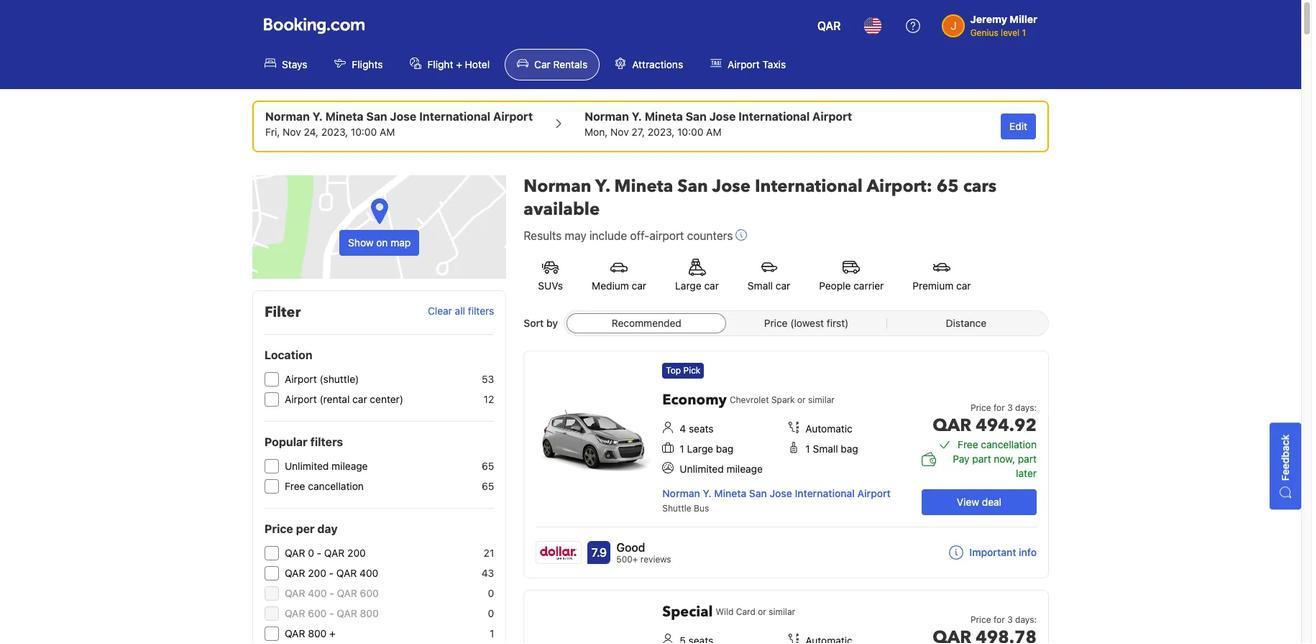 Task type: vqa. For each thing, say whether or not it's contained in the screenshot.
$803.12
no



Task type: describe. For each thing, give the bounding box(es) containing it.
norman y. mineta san jose international airport fri, nov 24, 2023, 10:00 am
[[265, 110, 533, 138]]

view deal button
[[922, 490, 1037, 515]]

airport (rental car center)
[[285, 393, 403, 405]]

chevrolet
[[730, 395, 769, 405]]

1 part from the left
[[972, 453, 991, 465]]

car for large car
[[704, 280, 719, 292]]

show
[[348, 237, 373, 249]]

drop-off location element
[[585, 108, 852, 125]]

y. for available
[[595, 175, 610, 198]]

filter
[[265, 303, 301, 322]]

pay part now, part later
[[953, 453, 1037, 480]]

- for qar 600
[[329, 587, 334, 600]]

san for 27,
[[686, 110, 707, 123]]

medium car
[[592, 280, 646, 292]]

per
[[296, 523, 315, 536]]

international for norman y. mineta san jose international airport shuttle bus
[[795, 487, 855, 500]]

car for small car
[[776, 280, 790, 292]]

deal
[[982, 496, 1002, 508]]

pick-up date element
[[265, 125, 533, 139]]

results
[[524, 229, 562, 242]]

43
[[482, 567, 494, 579]]

large inside product card group
[[687, 443, 713, 455]]

cancellation for 65
[[308, 480, 364, 492]]

qar 400 - qar 600
[[285, 587, 379, 600]]

medium
[[592, 280, 629, 292]]

now,
[[994, 453, 1015, 465]]

airport inside norman y. mineta san jose international airport shuttle bus
[[857, 487, 891, 500]]

pick-up location element
[[265, 108, 533, 125]]

0 for qar 600 - qar 800
[[488, 608, 494, 620]]

airport:
[[867, 175, 932, 198]]

reviews
[[640, 554, 671, 565]]

airport (shuttle)
[[285, 373, 359, 385]]

24,
[[304, 126, 318, 138]]

top
[[666, 365, 681, 376]]

flights link
[[322, 49, 395, 81]]

economy
[[662, 390, 727, 410]]

+ for flight
[[456, 58, 462, 70]]

norman for available
[[524, 175, 591, 198]]

65 for unlimited mileage
[[482, 460, 494, 472]]

suvs
[[538, 280, 563, 292]]

san for 24,
[[366, 110, 387, 123]]

1 vertical spatial qar 400
[[285, 587, 327, 600]]

card
[[736, 607, 755, 618]]

- for qar 400
[[329, 567, 334, 579]]

10:00 for norman y. mineta san jose international airport fri, nov 24, 2023, 10:00 am
[[351, 126, 377, 138]]

economy chevrolet spark or similar
[[662, 390, 835, 410]]

price (lowest first)
[[764, 317, 849, 329]]

feedback
[[1279, 435, 1291, 481]]

clear
[[428, 305, 452, 317]]

bus
[[694, 503, 709, 514]]

on
[[376, 237, 388, 249]]

qar 600 - qar 800
[[285, 608, 379, 620]]

jose for available
[[712, 175, 751, 198]]

people carrier button
[[805, 250, 898, 302]]

2023, for norman y. mineta san jose international airport fri, nov 24, 2023, 10:00 am
[[321, 126, 348, 138]]

2 part from the left
[[1018, 453, 1037, 465]]

people carrier
[[819, 280, 884, 292]]

airport
[[649, 229, 684, 242]]

map
[[391, 237, 411, 249]]

airport taxis link
[[698, 49, 798, 81]]

- for qar 200
[[317, 547, 321, 559]]

if you choose one, you'll need to make your own way there - but prices can be a lot lower. image
[[736, 229, 747, 241]]

premium
[[913, 280, 954, 292]]

special
[[662, 602, 713, 622]]

- for qar 800
[[329, 608, 334, 620]]

4 seats
[[680, 423, 714, 435]]

car rentals link
[[505, 49, 600, 81]]

first)
[[827, 317, 849, 329]]

good
[[616, 541, 645, 554]]

2 norman y. mineta san jose international airport group from the left
[[585, 108, 852, 139]]

san inside norman y. mineta san jose international airport shuttle bus
[[749, 487, 767, 500]]

or for economy
[[797, 395, 806, 405]]

info
[[1019, 546, 1037, 559]]

53
[[482, 373, 494, 385]]

results may include off-airport counters
[[524, 229, 733, 242]]

premium car button
[[898, 250, 985, 302]]

days: for price for 3 days:
[[1015, 615, 1037, 625]]

clear all filters button
[[428, 305, 494, 317]]

later
[[1016, 467, 1037, 480]]

sort by element
[[564, 311, 1049, 336]]

large car button
[[661, 250, 733, 302]]

include
[[589, 229, 627, 242]]

0 horizontal spatial qar 600
[[285, 608, 327, 620]]

1 norman y. mineta san jose international airport group from the left
[[265, 108, 533, 139]]

small inside button
[[748, 280, 773, 292]]

y. for 24,
[[312, 110, 323, 123]]

car for premium car
[[956, 280, 971, 292]]

clear all filters
[[428, 305, 494, 317]]

premium car
[[913, 280, 971, 292]]

4
[[680, 423, 686, 435]]

taxis
[[763, 58, 786, 70]]

cars
[[963, 175, 997, 198]]

bag for 1 small bag
[[841, 443, 858, 455]]

international for norman y. mineta san jose international airport: 65 cars available
[[755, 175, 863, 198]]

0 vertical spatial qar 600
[[337, 587, 379, 600]]

supplied by dollar image
[[537, 542, 581, 564]]

automatic
[[805, 423, 853, 435]]

price per day
[[265, 523, 338, 536]]

sort by
[[524, 317, 558, 329]]

by
[[546, 317, 558, 329]]

seats
[[689, 423, 714, 435]]

1 vertical spatial filters
[[310, 436, 343, 449]]

for for price for 3 days:
[[994, 615, 1005, 625]]

7.9 element
[[588, 541, 611, 564]]

free for qar 494.92
[[958, 439, 978, 451]]

1 for 1
[[490, 628, 494, 640]]

price for price per day
[[265, 523, 293, 536]]

spark
[[771, 395, 795, 405]]

sort
[[524, 317, 544, 329]]

off-
[[630, 229, 649, 242]]

1 small bag
[[805, 443, 858, 455]]

3 for price for 3 days:
[[1007, 615, 1013, 625]]

norman for 24,
[[265, 110, 310, 123]]

location
[[265, 349, 312, 362]]

7.9
[[591, 546, 607, 559]]

jose for 24,
[[390, 110, 416, 123]]

qar 200 - qar 400
[[285, 567, 378, 579]]

0 horizontal spatial unlimited
[[285, 460, 329, 472]]

(lowest
[[790, 317, 824, 329]]

attractions
[[632, 58, 683, 70]]

view
[[957, 496, 979, 508]]

skip to main content element
[[0, 0, 1301, 89]]

nov for norman y. mineta san jose international airport mon, nov 27, 2023, 10:00 am
[[610, 126, 629, 138]]

carrier
[[854, 280, 884, 292]]

important info
[[969, 546, 1037, 559]]

large inside button
[[675, 280, 701, 292]]

small car button
[[733, 250, 805, 302]]

+ for qar 800
[[329, 628, 336, 640]]

show on map
[[348, 237, 411, 249]]

small inside product card group
[[813, 443, 838, 455]]

3 for price for 3 days: qar 494.92
[[1007, 403, 1013, 413]]

am for norman y. mineta san jose international airport fri, nov 24, 2023, 10:00 am
[[380, 126, 395, 138]]

for for price for 3 days: qar 494.92
[[994, 403, 1005, 413]]



Task type: locate. For each thing, give the bounding box(es) containing it.
0 vertical spatial 3
[[1007, 403, 1013, 413]]

2 bag from the left
[[841, 443, 858, 455]]

0 horizontal spatial norman y. mineta san jose international airport group
[[265, 108, 533, 139]]

0 vertical spatial large
[[675, 280, 701, 292]]

top pick
[[666, 365, 701, 376]]

qar button
[[809, 9, 850, 43]]

customer rating 7.9 good element
[[616, 539, 671, 556]]

65
[[937, 175, 959, 198], [482, 460, 494, 472], [482, 480, 494, 492]]

0 vertical spatial 0
[[488, 587, 494, 600]]

am inside norman y. mineta san jose international airport mon, nov 27, 2023, 10:00 am
[[706, 126, 722, 138]]

1 horizontal spatial unlimited
[[680, 463, 724, 475]]

center)
[[370, 393, 403, 405]]

edit button
[[1001, 114, 1036, 139]]

0 vertical spatial qar 800
[[337, 608, 379, 620]]

or inside 'special wild card or similar'
[[758, 607, 766, 618]]

2 days: from the top
[[1015, 615, 1037, 625]]

mineta for available
[[614, 175, 673, 198]]

norman for 27,
[[585, 110, 629, 123]]

bag
[[716, 443, 733, 455], [841, 443, 858, 455]]

0 horizontal spatial bag
[[716, 443, 733, 455]]

for up qar 494.92
[[994, 403, 1005, 413]]

1 horizontal spatial part
[[1018, 453, 1037, 465]]

10:00
[[351, 126, 377, 138], [677, 126, 703, 138]]

car right (rental
[[352, 393, 367, 405]]

filters
[[468, 305, 494, 317], [310, 436, 343, 449]]

mineta inside 'norman y. mineta san jose international airport: 65 cars available'
[[614, 175, 673, 198]]

qar
[[817, 19, 841, 32]]

0 horizontal spatial +
[[329, 628, 336, 640]]

san inside norman y. mineta san jose international airport mon, nov 27, 2023, 10:00 am
[[686, 110, 707, 123]]

mon,
[[585, 126, 608, 138]]

airport inside skip to main content element
[[728, 58, 760, 70]]

price down the important info button
[[971, 615, 991, 625]]

cancellation up now,
[[981, 439, 1037, 451]]

1 vertical spatial days:
[[1015, 615, 1037, 625]]

qar 200 up qar 200 - qar 400
[[324, 547, 366, 559]]

1 3 from the top
[[1007, 403, 1013, 413]]

part right the pay
[[972, 453, 991, 465]]

2023, inside norman y. mineta san jose international airport fri, nov 24, 2023, 10:00 am
[[321, 126, 348, 138]]

jose for 27,
[[709, 110, 736, 123]]

or right the spark
[[797, 395, 806, 405]]

1 horizontal spatial qar 600
[[337, 587, 379, 600]]

price up qar 494.92
[[971, 403, 991, 413]]

0 horizontal spatial cancellation
[[308, 480, 364, 492]]

drop-off date element
[[585, 125, 852, 139]]

y. up 24,
[[312, 110, 323, 123]]

1 vertical spatial large
[[687, 443, 713, 455]]

(shuttle)
[[320, 373, 359, 385]]

san inside norman y. mineta san jose international airport fri, nov 24, 2023, 10:00 am
[[366, 110, 387, 123]]

mileage down 'popular filters'
[[332, 460, 368, 472]]

qar 600 up qar 600 - qar 800
[[337, 587, 379, 600]]

free cancellation up now,
[[958, 439, 1037, 451]]

y. for 27,
[[632, 110, 642, 123]]

price for 3 days: qar 494.92
[[933, 403, 1037, 438]]

am
[[380, 126, 395, 138], [706, 126, 722, 138]]

days: up qar 494.92
[[1015, 403, 1037, 413]]

international inside 'norman y. mineta san jose international airport: 65 cars available'
[[755, 175, 863, 198]]

2 for from the top
[[994, 615, 1005, 625]]

1 large bag
[[680, 443, 733, 455]]

2 0 from the top
[[488, 608, 494, 620]]

large
[[675, 280, 701, 292], [687, 443, 713, 455]]

similar inside 'special wild card or similar'
[[769, 607, 795, 618]]

international inside norman y. mineta san jose international airport fri, nov 24, 2023, 10:00 am
[[419, 110, 490, 123]]

1 horizontal spatial free
[[958, 439, 978, 451]]

small car
[[748, 280, 790, 292]]

international for norman y. mineta san jose international airport mon, nov 27, 2023, 10:00 am
[[738, 110, 810, 123]]

norman y. mineta san jose international airport group down airport taxis link
[[585, 108, 852, 139]]

jose inside 'norman y. mineta san jose international airport: 65 cars available'
[[712, 175, 751, 198]]

view deal
[[957, 496, 1002, 508]]

fri,
[[265, 126, 280, 138]]

similar for special
[[769, 607, 795, 618]]

similar right card
[[769, 607, 795, 618]]

1 product card group from the top
[[524, 351, 1054, 579]]

0 vertical spatial small
[[748, 280, 773, 292]]

norman inside norman y. mineta san jose international airport fri, nov 24, 2023, 10:00 am
[[265, 110, 310, 123]]

0 horizontal spatial free
[[285, 480, 305, 492]]

y. inside norman y. mineta san jose international airport shuttle bus
[[703, 487, 711, 500]]

+
[[456, 58, 462, 70], [329, 628, 336, 640]]

norman up the shuttle
[[662, 487, 700, 500]]

car right medium
[[632, 280, 646, 292]]

unlimited mileage inside product card group
[[680, 463, 763, 475]]

free cancellation for 65
[[285, 480, 364, 492]]

norman inside norman y. mineta san jose international airport shuttle bus
[[662, 487, 700, 500]]

0 horizontal spatial 2023,
[[321, 126, 348, 138]]

(rental
[[320, 393, 350, 405]]

car right premium
[[956, 280, 971, 292]]

0 horizontal spatial small
[[748, 280, 773, 292]]

10:00 for norman y. mineta san jose international airport mon, nov 27, 2023, 10:00 am
[[677, 126, 703, 138]]

y.
[[312, 110, 323, 123], [632, 110, 642, 123], [595, 175, 610, 198], [703, 487, 711, 500]]

price left (lowest
[[764, 317, 788, 329]]

1 horizontal spatial cancellation
[[981, 439, 1037, 451]]

nov left 27,
[[610, 126, 629, 138]]

10:00 inside norman y. mineta san jose international airport mon, nov 27, 2023, 10:00 am
[[677, 126, 703, 138]]

1 vertical spatial free cancellation
[[285, 480, 364, 492]]

0 horizontal spatial qar 400
[[285, 587, 327, 600]]

0 vertical spatial 65
[[937, 175, 959, 198]]

or for special
[[758, 607, 766, 618]]

search summary element
[[252, 101, 1049, 152]]

car
[[534, 58, 551, 70]]

day
[[317, 523, 338, 536]]

available
[[524, 198, 600, 221]]

jeremy
[[970, 13, 1007, 25]]

1 vertical spatial cancellation
[[308, 480, 364, 492]]

norman inside norman y. mineta san jose international airport mon, nov 27, 2023, 10:00 am
[[585, 110, 629, 123]]

0 vertical spatial free
[[958, 439, 978, 451]]

1 vertical spatial free
[[285, 480, 305, 492]]

am down drop-off location element
[[706, 126, 722, 138]]

1 vertical spatial 3
[[1007, 615, 1013, 625]]

nov for norman y. mineta san jose international airport fri, nov 24, 2023, 10:00 am
[[283, 126, 301, 138]]

mineta for 24,
[[325, 110, 364, 123]]

1 horizontal spatial qar 400
[[336, 567, 378, 579]]

0 vertical spatial or
[[797, 395, 806, 405]]

large down airport
[[675, 280, 701, 292]]

free cancellation up day
[[285, 480, 364, 492]]

0 horizontal spatial or
[[758, 607, 766, 618]]

1 vertical spatial or
[[758, 607, 766, 618]]

car rentals
[[534, 58, 588, 70]]

nov inside norman y. mineta san jose international airport fri, nov 24, 2023, 10:00 am
[[283, 126, 301, 138]]

am for norman y. mineta san jose international airport mon, nov 27, 2023, 10:00 am
[[706, 126, 722, 138]]

product card group
[[524, 351, 1054, 579], [524, 590, 1049, 643]]

y. up bus
[[703, 487, 711, 500]]

people
[[819, 280, 851, 292]]

0 vertical spatial qar 200
[[324, 547, 366, 559]]

norman inside 'norman y. mineta san jose international airport: 65 cars available'
[[524, 175, 591, 198]]

bag down economy chevrolet spark or similar
[[716, 443, 733, 455]]

1 horizontal spatial filters
[[468, 305, 494, 317]]

pay
[[953, 453, 970, 465]]

days: down info on the bottom right of page
[[1015, 615, 1037, 625]]

2023, right 24,
[[321, 126, 348, 138]]

1 10:00 from the left
[[351, 126, 377, 138]]

airport taxis
[[728, 58, 786, 70]]

price inside the price for 3 days: qar 494.92
[[971, 403, 991, 413]]

0 vertical spatial free cancellation
[[958, 439, 1037, 451]]

1 for 1 large bag
[[680, 443, 684, 455]]

similar
[[808, 395, 835, 405], [769, 607, 795, 618]]

product card group containing qar 494.92
[[524, 351, 1054, 579]]

norman y. mineta san jose international airport group down flights
[[265, 108, 533, 139]]

price for price for 3 days: qar 494.92
[[971, 403, 991, 413]]

2 am from the left
[[706, 126, 722, 138]]

jose inside norman y. mineta san jose international airport shuttle bus
[[770, 487, 792, 500]]

y. inside 'norman y. mineta san jose international airport: 65 cars available'
[[595, 175, 610, 198]]

0 vertical spatial similar
[[808, 395, 835, 405]]

show on map button
[[252, 175, 506, 279]]

1 horizontal spatial bag
[[841, 443, 858, 455]]

mineta inside norman y. mineta san jose international airport fri, nov 24, 2023, 10:00 am
[[325, 110, 364, 123]]

distance
[[946, 317, 986, 329]]

1 horizontal spatial 2023,
[[648, 126, 675, 138]]

3 down important info
[[1007, 615, 1013, 625]]

1 horizontal spatial small
[[813, 443, 838, 455]]

airport
[[728, 58, 760, 70], [493, 110, 533, 123], [812, 110, 852, 123], [285, 373, 317, 385], [285, 393, 317, 405], [857, 487, 891, 500]]

y. up include
[[595, 175, 610, 198]]

small up 'price (lowest first)'
[[748, 280, 773, 292]]

miller
[[1010, 13, 1037, 25]]

san inside 'norman y. mineta san jose international airport: 65 cars available'
[[677, 175, 708, 198]]

jose
[[390, 110, 416, 123], [709, 110, 736, 123], [712, 175, 751, 198], [770, 487, 792, 500]]

1 horizontal spatial mileage
[[726, 463, 763, 475]]

counters
[[687, 229, 733, 242]]

car up 'price (lowest first)'
[[776, 280, 790, 292]]

car
[[632, 280, 646, 292], [704, 280, 719, 292], [776, 280, 790, 292], [956, 280, 971, 292], [352, 393, 367, 405]]

feedback button
[[1270, 423, 1301, 510]]

qar 800 +
[[285, 628, 336, 640]]

0 horizontal spatial free cancellation
[[285, 480, 364, 492]]

days: for price for 3 days: qar 494.92
[[1015, 403, 1037, 413]]

qar 800 down qar 400 - qar 600
[[337, 608, 379, 620]]

12
[[484, 393, 494, 405]]

jose inside norman y. mineta san jose international airport fri, nov 24, 2023, 10:00 am
[[390, 110, 416, 123]]

unlimited inside product card group
[[680, 463, 724, 475]]

large car
[[675, 280, 719, 292]]

pick
[[683, 365, 701, 376]]

10:00 down drop-off location element
[[677, 126, 703, 138]]

free inside product card group
[[958, 439, 978, 451]]

mileage inside product card group
[[726, 463, 763, 475]]

qar 0 - qar 200
[[285, 547, 366, 559]]

1 horizontal spatial +
[[456, 58, 462, 70]]

suvs button
[[524, 250, 577, 302]]

1 vertical spatial product card group
[[524, 590, 1049, 643]]

special wild card or similar
[[662, 602, 795, 622]]

mineta for 27,
[[645, 110, 683, 123]]

0 vertical spatial qar 400
[[336, 567, 378, 579]]

product card group containing special
[[524, 590, 1049, 643]]

- right qar 0
[[317, 547, 321, 559]]

65 down 12
[[482, 460, 494, 472]]

popular filters
[[265, 436, 343, 449]]

- down qar 400 - qar 600
[[329, 608, 334, 620]]

qar 400 up qar 400 - qar 600
[[336, 567, 378, 579]]

or inside economy chevrolet spark or similar
[[797, 395, 806, 405]]

2023, inside norman y. mineta san jose international airport mon, nov 27, 2023, 10:00 am
[[648, 126, 675, 138]]

cancellation
[[981, 439, 1037, 451], [308, 480, 364, 492]]

1 am from the left
[[380, 126, 395, 138]]

price inside sort by element
[[764, 317, 788, 329]]

y. inside norman y. mineta san jose international airport mon, nov 27, 2023, 10:00 am
[[632, 110, 642, 123]]

65 for free cancellation
[[482, 480, 494, 492]]

qar 200 down qar 0
[[285, 567, 326, 579]]

1 2023, from the left
[[321, 126, 348, 138]]

mineta inside norman y. mineta san jose international airport mon, nov 27, 2023, 10:00 am
[[645, 110, 683, 123]]

if you choose one, you'll need to make your own way there - but prices can be a lot lower. image
[[736, 229, 747, 241]]

0 vertical spatial cancellation
[[981, 439, 1037, 451]]

unlimited mileage down 'popular filters'
[[285, 460, 368, 472]]

large down seats
[[687, 443, 713, 455]]

1 horizontal spatial free cancellation
[[958, 439, 1037, 451]]

airport inside norman y. mineta san jose international airport fri, nov 24, 2023, 10:00 am
[[493, 110, 533, 123]]

cancellation for qar 494.92
[[981, 439, 1037, 451]]

0 horizontal spatial similar
[[769, 607, 795, 618]]

1 vertical spatial 65
[[482, 460, 494, 472]]

mineta
[[325, 110, 364, 123], [645, 110, 683, 123], [614, 175, 673, 198], [714, 487, 746, 500]]

norman up results
[[524, 175, 591, 198]]

unlimited mileage down 1 large bag
[[680, 463, 763, 475]]

0 vertical spatial product card group
[[524, 351, 1054, 579]]

mineta inside norman y. mineta san jose international airport shuttle bus
[[714, 487, 746, 500]]

0 horizontal spatial part
[[972, 453, 991, 465]]

2 2023, from the left
[[648, 126, 675, 138]]

0 horizontal spatial nov
[[283, 126, 301, 138]]

flight
[[427, 58, 453, 70]]

1 horizontal spatial similar
[[808, 395, 835, 405]]

10:00 inside norman y. mineta san jose international airport fri, nov 24, 2023, 10:00 am
[[351, 126, 377, 138]]

days:
[[1015, 403, 1037, 413], [1015, 615, 1037, 625]]

0 vertical spatial days:
[[1015, 403, 1037, 413]]

2023, right 27,
[[648, 126, 675, 138]]

for down the important info button
[[994, 615, 1005, 625]]

0 vertical spatial for
[[994, 403, 1005, 413]]

norman up "mon,"
[[585, 110, 629, 123]]

1 vertical spatial 0
[[488, 608, 494, 620]]

may
[[565, 229, 586, 242]]

0 horizontal spatial filters
[[310, 436, 343, 449]]

y. up 27,
[[632, 110, 642, 123]]

1 vertical spatial qar 600
[[285, 608, 327, 620]]

bag for 1 large bag
[[716, 443, 733, 455]]

1 for 1 small bag
[[805, 443, 810, 455]]

1 down the automatic
[[805, 443, 810, 455]]

1 vertical spatial qar 800
[[285, 628, 327, 640]]

+ left the hotel
[[456, 58, 462, 70]]

nov
[[283, 126, 301, 138], [610, 126, 629, 138]]

3 inside the price for 3 days: qar 494.92
[[1007, 403, 1013, 413]]

0 horizontal spatial unlimited mileage
[[285, 460, 368, 472]]

65 left cars
[[937, 175, 959, 198]]

2 product card group from the top
[[524, 590, 1049, 643]]

similar up the automatic
[[808, 395, 835, 405]]

international for norman y. mineta san jose international airport fri, nov 24, 2023, 10:00 am
[[419, 110, 490, 123]]

mineta up off-
[[614, 175, 673, 198]]

stays link
[[252, 49, 320, 81]]

1 horizontal spatial nov
[[610, 126, 629, 138]]

2 10:00 from the left
[[677, 126, 703, 138]]

am down pick-up location element
[[380, 126, 395, 138]]

car for medium car
[[632, 280, 646, 292]]

all
[[455, 305, 465, 317]]

0 vertical spatial filters
[[468, 305, 494, 317]]

norman y. mineta san jose international airport mon, nov 27, 2023, 10:00 am
[[585, 110, 852, 138]]

free cancellation for qar 494.92
[[958, 439, 1037, 451]]

y. inside norman y. mineta san jose international airport fri, nov 24, 2023, 10:00 am
[[312, 110, 323, 123]]

1 days: from the top
[[1015, 403, 1037, 413]]

1 horizontal spatial or
[[797, 395, 806, 405]]

qar 400
[[336, 567, 378, 579], [285, 587, 327, 600]]

free
[[958, 439, 978, 451], [285, 480, 305, 492]]

mileage up norman y. mineta san jose international airport "button"
[[726, 463, 763, 475]]

0 for qar 400 - qar 600
[[488, 587, 494, 600]]

1 0 from the top
[[488, 587, 494, 600]]

nov inside norman y. mineta san jose international airport mon, nov 27, 2023, 10:00 am
[[610, 126, 629, 138]]

filters right popular
[[310, 436, 343, 449]]

21
[[484, 547, 494, 559]]

- up qar 600 - qar 800
[[329, 587, 334, 600]]

1 nov from the left
[[283, 126, 301, 138]]

qar 400 down qar 200 - qar 400
[[285, 587, 327, 600]]

0 horizontal spatial am
[[380, 126, 395, 138]]

2 nov from the left
[[610, 126, 629, 138]]

or
[[797, 395, 806, 405], [758, 607, 766, 618]]

norman up fri,
[[265, 110, 310, 123]]

airport inside norman y. mineta san jose international airport mon, nov 27, 2023, 10:00 am
[[812, 110, 852, 123]]

65 up the 21
[[482, 480, 494, 492]]

good 500+ reviews
[[616, 541, 671, 565]]

price left per
[[265, 523, 293, 536]]

unlimited down 1 large bag
[[680, 463, 724, 475]]

1 down miller
[[1022, 27, 1026, 38]]

2023, for norman y. mineta san jose international airport mon, nov 27, 2023, 10:00 am
[[648, 126, 675, 138]]

part up later
[[1018, 453, 1037, 465]]

1 vertical spatial +
[[329, 628, 336, 640]]

27,
[[632, 126, 645, 138]]

unlimited mileage
[[285, 460, 368, 472], [680, 463, 763, 475]]

cancellation inside product card group
[[981, 439, 1037, 451]]

free up price per day
[[285, 480, 305, 492]]

1 inside jeremy miller genius level 1
[[1022, 27, 1026, 38]]

1 horizontal spatial qar 800
[[337, 608, 379, 620]]

san for available
[[677, 175, 708, 198]]

for inside the price for 3 days: qar 494.92
[[994, 403, 1005, 413]]

+ inside flight + hotel link
[[456, 58, 462, 70]]

3 up qar 494.92
[[1007, 403, 1013, 413]]

1
[[1022, 27, 1026, 38], [680, 443, 684, 455], [805, 443, 810, 455], [490, 628, 494, 640]]

+ down qar 600 - qar 800
[[329, 628, 336, 640]]

3
[[1007, 403, 1013, 413], [1007, 615, 1013, 625]]

or right card
[[758, 607, 766, 618]]

international inside norman y. mineta san jose international airport shuttle bus
[[795, 487, 855, 500]]

qar 600 up qar 800 +
[[285, 608, 327, 620]]

0 horizontal spatial 10:00
[[351, 126, 377, 138]]

1 horizontal spatial norman y. mineta san jose international airport group
[[585, 108, 852, 139]]

mineta up 27,
[[645, 110, 683, 123]]

price for 3 days:
[[971, 615, 1037, 625]]

qar 800 down qar 600 - qar 800
[[285, 628, 327, 640]]

bag down the automatic
[[841, 443, 858, 455]]

- up qar 400 - qar 600
[[329, 567, 334, 579]]

mineta down 'flights' link at left
[[325, 110, 364, 123]]

free cancellation inside product card group
[[958, 439, 1037, 451]]

0 horizontal spatial qar 800
[[285, 628, 327, 640]]

1 down "43" at the bottom left of page
[[490, 628, 494, 640]]

jose inside norman y. mineta san jose international airport mon, nov 27, 2023, 10:00 am
[[709, 110, 736, 123]]

1 horizontal spatial unlimited mileage
[[680, 463, 763, 475]]

mineta down 1 large bag
[[714, 487, 746, 500]]

norman y. mineta san jose international airport: 65 cars available
[[524, 175, 997, 221]]

filters right all
[[468, 305, 494, 317]]

nov right fri,
[[283, 126, 301, 138]]

international inside norman y. mineta san jose international airport mon, nov 27, 2023, 10:00 am
[[738, 110, 810, 123]]

cancellation up day
[[308, 480, 364, 492]]

0 horizontal spatial mileage
[[332, 460, 368, 472]]

am inside norman y. mineta san jose international airport fri, nov 24, 2023, 10:00 am
[[380, 126, 395, 138]]

2 vertical spatial 65
[[482, 480, 494, 492]]

10:00 down pick-up location element
[[351, 126, 377, 138]]

flights
[[352, 58, 383, 70]]

stays
[[282, 58, 307, 70]]

filters inside button
[[468, 305, 494, 317]]

attractions link
[[603, 49, 695, 81]]

free for 65
[[285, 480, 305, 492]]

1 bag from the left
[[716, 443, 733, 455]]

2 3 from the top
[[1007, 615, 1013, 625]]

1 for from the top
[[994, 403, 1005, 413]]

0 vertical spatial +
[[456, 58, 462, 70]]

unlimited down 'popular filters'
[[285, 460, 329, 472]]

1 vertical spatial qar 200
[[285, 567, 326, 579]]

important info button
[[949, 546, 1037, 560]]

1 vertical spatial small
[[813, 443, 838, 455]]

similar inside economy chevrolet spark or similar
[[808, 395, 835, 405]]

1 down 4
[[680, 443, 684, 455]]

1 horizontal spatial am
[[706, 126, 722, 138]]

price for price (lowest first)
[[764, 317, 788, 329]]

rentals
[[553, 58, 588, 70]]

65 inside 'norman y. mineta san jose international airport: 65 cars available'
[[937, 175, 959, 198]]

similar for economy
[[808, 395, 835, 405]]

1 horizontal spatial 10:00
[[677, 126, 703, 138]]

1 vertical spatial similar
[[769, 607, 795, 618]]

1 vertical spatial for
[[994, 615, 1005, 625]]

free up the pay
[[958, 439, 978, 451]]

small down the automatic
[[813, 443, 838, 455]]

car down counters
[[704, 280, 719, 292]]

days: inside the price for 3 days: qar 494.92
[[1015, 403, 1037, 413]]

price for price for 3 days:
[[971, 615, 991, 625]]

norman y. mineta san jose international airport group
[[265, 108, 533, 139], [585, 108, 852, 139]]



